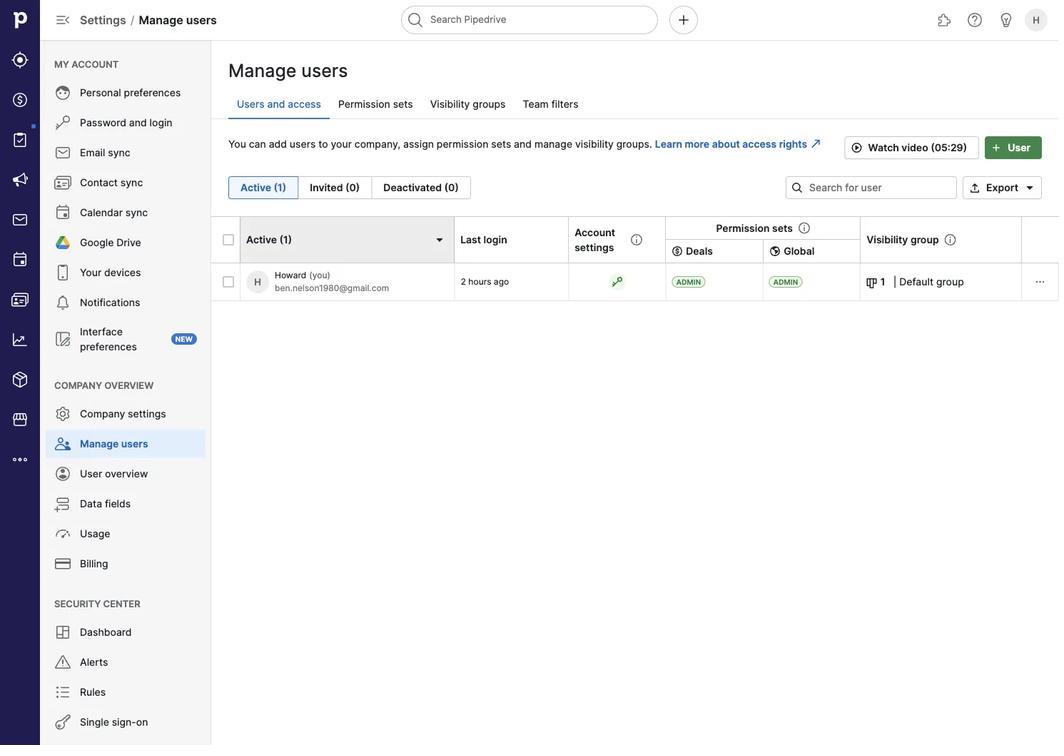 Task type: describe. For each thing, give the bounding box(es) containing it.
company settings
[[80, 408, 166, 420]]

insights image
[[11, 331, 29, 348]]

color undefined image for contact sync
[[54, 174, 71, 191]]

account
[[71, 59, 119, 70]]

2 vertical spatial sets
[[772, 222, 793, 234]]

alerts link
[[46, 648, 206, 677]]

1 vertical spatial permission
[[716, 222, 770, 234]]

0 horizontal spatial sets
[[393, 98, 413, 110]]

company,
[[355, 138, 401, 150]]

company settings link
[[46, 400, 206, 428]]

watch video (05:29) button
[[845, 136, 980, 159]]

contact
[[80, 177, 118, 189]]

color undefined image for personal preferences
[[54, 84, 71, 101]]

email
[[80, 147, 105, 159]]

ben.nelson1980@gmail.com
[[275, 283, 389, 293]]

1 vertical spatial active (1)
[[246, 234, 292, 246]]

sync for contact sync
[[121, 177, 143, 189]]

your
[[331, 138, 352, 150]]

color primary image left deals at the top
[[672, 246, 683, 257]]

overview for company overview
[[104, 380, 154, 391]]

menu containing personal preferences
[[40, 40, 211, 745]]

watch
[[868, 142, 899, 154]]

manage users menu item
[[40, 430, 211, 458]]

sync for email sync
[[108, 147, 130, 159]]

user overview
[[80, 468, 148, 480]]

0 vertical spatial manage
[[139, 13, 183, 27]]

personal preferences
[[80, 87, 181, 99]]

hours
[[468, 277, 492, 287]]

login inside menu
[[150, 117, 173, 129]]

notifications
[[80, 297, 140, 309]]

data
[[80, 498, 102, 510]]

usage
[[80, 528, 110, 540]]

team filters
[[523, 98, 579, 110]]

rules
[[80, 686, 106, 698]]

drive
[[117, 237, 141, 249]]

deals image
[[11, 91, 29, 109]]

color undefined image down deals icon
[[11, 131, 29, 148]]

info image
[[631, 234, 643, 246]]

invited (0) button
[[299, 176, 372, 199]]

sync for calendar sync
[[125, 207, 148, 219]]

menu toggle image
[[54, 11, 71, 29]]

active (1) inside "button"
[[241, 182, 286, 194]]

color undefined image for usage
[[54, 525, 71, 543]]

filters
[[552, 98, 579, 110]]

single sign-on
[[80, 716, 148, 728]]

color primary image down rights
[[792, 182, 803, 193]]

color undefined image for manage users
[[54, 435, 71, 453]]

users up users and access
[[301, 60, 348, 81]]

1 vertical spatial permission sets
[[716, 222, 793, 234]]

user for user overview
[[80, 468, 102, 480]]

color undefined image for password and login
[[54, 114, 71, 131]]

(0) for deactivated (0)
[[444, 182, 459, 194]]

account
[[575, 226, 615, 238]]

manage users link
[[46, 430, 206, 458]]

assign
[[403, 138, 434, 150]]

/
[[130, 13, 135, 27]]

watch video (05:29)
[[868, 142, 967, 154]]

company overview
[[54, 380, 154, 391]]

invited (0)
[[310, 182, 360, 194]]

(05:29)
[[931, 142, 967, 154]]

Search for user text field
[[786, 176, 957, 199]]

dashboard link
[[46, 618, 206, 647]]

color primary image left global
[[770, 246, 781, 257]]

notifications link
[[46, 288, 206, 317]]

color undefined image for calendar sync
[[54, 204, 71, 221]]

visibility
[[575, 138, 614, 150]]

rights
[[779, 138, 807, 150]]

google drive
[[80, 237, 141, 249]]

1 vertical spatial active
[[246, 234, 277, 246]]

manage inside manage users link
[[80, 438, 119, 450]]

1 horizontal spatial login
[[484, 234, 507, 246]]

color undefined image for single sign-on
[[54, 714, 71, 731]]

settings
[[80, 13, 126, 27]]

1
[[881, 276, 885, 288]]

billing link
[[46, 550, 206, 578]]

google
[[80, 237, 114, 249]]

single
[[80, 716, 109, 728]]

1 vertical spatial sets
[[491, 138, 511, 150]]

1 vertical spatial color primary image
[[431, 231, 448, 248]]

Search Pipedrive field
[[401, 6, 658, 34]]

color primary image right rights
[[810, 138, 822, 150]]

preferences for interface
[[80, 340, 137, 353]]

1 vertical spatial h
[[254, 276, 261, 287]]

quick add image
[[675, 11, 692, 29]]

default
[[900, 276, 934, 288]]

visibility for visibility group
[[867, 234, 908, 246]]

global
[[784, 245, 815, 257]]

activities image
[[11, 251, 29, 268]]

add
[[269, 138, 287, 150]]

password and login link
[[46, 109, 206, 137]]

color primary image inside export "button"
[[1021, 182, 1039, 193]]

active inside "button"
[[241, 182, 271, 194]]

users left to
[[290, 138, 316, 150]]

2
[[461, 277, 466, 287]]

to
[[319, 138, 328, 150]]

export
[[987, 182, 1019, 194]]

more
[[685, 138, 710, 150]]

permission
[[437, 138, 489, 150]]

actions image
[[1032, 276, 1049, 288]]

users right /
[[186, 13, 217, 27]]

0 vertical spatial groups
[[473, 98, 506, 110]]

color undefined image for google drive
[[54, 234, 71, 251]]

you
[[312, 270, 327, 281]]

about
[[712, 138, 740, 150]]

color undefined image for data fields
[[54, 495, 71, 513]]

on
[[136, 716, 148, 728]]

deactivated
[[384, 182, 442, 194]]

and for password
[[129, 117, 147, 129]]

(1) inside "button"
[[274, 182, 286, 194]]

export button
[[963, 176, 1042, 199]]

personal
[[80, 87, 121, 99]]

2 horizontal spatial and
[[514, 138, 532, 150]]

0 vertical spatial group
[[911, 234, 939, 246]]

2 admin from the left
[[774, 278, 798, 286]]

user overview link
[[46, 460, 206, 488]]

overview for user overview
[[105, 468, 148, 480]]

and for users
[[267, 98, 285, 110]]

learn more about access rights
[[655, 138, 807, 150]]

manage
[[535, 138, 573, 150]]

my account
[[54, 59, 119, 70]]

interface preferences
[[80, 326, 137, 353]]

howard ( you ) ben.nelson1980@gmail.com
[[275, 270, 389, 293]]

dashboard
[[80, 626, 132, 639]]

last login
[[461, 234, 507, 246]]

color undefined image for rules
[[54, 684, 71, 701]]

sales inbox image
[[11, 211, 29, 228]]

more image
[[11, 451, 29, 468]]

calendar
[[80, 207, 123, 219]]

fields
[[105, 498, 131, 510]]

color undefined image for billing
[[54, 555, 71, 572]]

email sync link
[[46, 138, 206, 167]]

1 vertical spatial manage
[[228, 60, 297, 81]]

invited
[[310, 182, 343, 194]]

color primary image inside watch video (05:29) button
[[848, 142, 866, 153]]



Task type: locate. For each thing, give the bounding box(es) containing it.
user inside menu
[[80, 468, 102, 480]]

color undefined image for your devices
[[54, 264, 71, 281]]

visibility up you can add users to your company, assign permission sets and manage visibility groups . at top
[[430, 98, 470, 110]]

deactivated (0) button
[[372, 176, 471, 199]]

color undefined image down my
[[54, 84, 71, 101]]

0 horizontal spatial admin
[[677, 278, 701, 286]]

groups left team
[[473, 98, 506, 110]]

color undefined image left alerts
[[54, 654, 71, 671]]

email sync
[[80, 147, 130, 159]]

12 color undefined image from the top
[[54, 684, 71, 701]]

video
[[902, 142, 928, 154]]

security center
[[54, 598, 140, 609]]

sync right email
[[108, 147, 130, 159]]

calendar sync
[[80, 207, 148, 219]]

can
[[249, 138, 266, 150]]

users
[[186, 13, 217, 27], [301, 60, 348, 81], [290, 138, 316, 150], [121, 438, 148, 450]]

settings up manage users link
[[128, 408, 166, 420]]

color primary inverted image
[[988, 142, 1005, 153]]

manage users
[[228, 60, 348, 81], [80, 438, 148, 450]]

2 horizontal spatial color primary image
[[1021, 182, 1039, 193]]

sets right permission
[[491, 138, 511, 150]]

permission sets up global
[[716, 222, 793, 234]]

company up company settings
[[54, 380, 102, 391]]

(0) for invited (0)
[[345, 182, 360, 194]]

5 color undefined image from the top
[[54, 331, 71, 348]]

0 horizontal spatial groups
[[473, 98, 506, 110]]

color undefined image
[[54, 84, 71, 101], [11, 131, 29, 148], [54, 144, 71, 161], [54, 234, 71, 251], [54, 294, 71, 311], [54, 405, 71, 423], [54, 465, 71, 483], [54, 714, 71, 731]]

overview up the 'company settings' link
[[104, 380, 154, 391]]

contact sync
[[80, 177, 143, 189]]

and right users
[[267, 98, 285, 110]]

7 color undefined image from the top
[[54, 495, 71, 513]]

my
[[54, 59, 69, 70]]

user inside button
[[1008, 142, 1031, 154]]

color undefined image inside contact sync link
[[54, 174, 71, 191]]

billing
[[80, 558, 108, 570]]

0 horizontal spatial manage users
[[80, 438, 148, 450]]

1 horizontal spatial sets
[[491, 138, 511, 150]]

color undefined image right more icon
[[54, 435, 71, 453]]

color undefined image right contacts image
[[54, 294, 71, 311]]

1 vertical spatial manage users
[[80, 438, 148, 450]]

1 vertical spatial info image
[[945, 234, 956, 246]]

1 vertical spatial login
[[484, 234, 507, 246]]

2 color undefined image from the top
[[54, 174, 71, 191]]

color undefined image inside calendar sync link
[[54, 204, 71, 221]]

password
[[80, 117, 126, 129]]

users and access
[[237, 98, 321, 110]]

2 horizontal spatial sets
[[772, 222, 793, 234]]

users down the 'company settings' link
[[121, 438, 148, 450]]

company settings menu item
[[40, 400, 211, 428]]

0 horizontal spatial login
[[150, 117, 173, 129]]

and inside menu
[[129, 117, 147, 129]]

1 vertical spatial company
[[80, 408, 125, 420]]

0 vertical spatial manage users
[[228, 60, 348, 81]]

1 horizontal spatial and
[[267, 98, 285, 110]]

color primary image left last
[[431, 231, 448, 248]]

calendar sync link
[[46, 198, 206, 227]]

0 vertical spatial active
[[241, 182, 271, 194]]

last
[[461, 234, 481, 246]]

1 horizontal spatial (0)
[[444, 182, 459, 194]]

user right the color primary inverted image
[[1008, 142, 1031, 154]]

2 vertical spatial color primary image
[[223, 276, 234, 288]]

visibility group
[[867, 234, 939, 246]]

you
[[228, 138, 246, 150]]

color undefined image inside billing link
[[54, 555, 71, 572]]

login
[[150, 117, 173, 129], [484, 234, 507, 246]]

active (1) up howard
[[246, 234, 292, 246]]

0 vertical spatial access
[[288, 98, 321, 110]]

1 vertical spatial user
[[80, 468, 102, 480]]

color undefined image left single on the bottom
[[54, 714, 71, 731]]

new
[[175, 335, 193, 343]]

user for user
[[1008, 142, 1031, 154]]

marketplace image
[[11, 411, 29, 428]]

1 horizontal spatial visibility
[[867, 234, 908, 246]]

preferences up password and login
[[124, 87, 181, 99]]

company for company overview
[[54, 380, 102, 391]]

sign-
[[112, 716, 136, 728]]

info image
[[799, 222, 810, 234], [945, 234, 956, 246]]

admin down global
[[774, 278, 798, 286]]

0 vertical spatial company
[[54, 380, 102, 391]]

you can add users to your company, assign permission sets and manage visibility groups .
[[228, 138, 655, 150]]

users
[[237, 98, 265, 110]]

manage users up users and access
[[228, 60, 348, 81]]

color undefined image inside the 'company settings' link
[[54, 405, 71, 423]]

color undefined image right more icon
[[54, 465, 71, 483]]

1 horizontal spatial access
[[743, 138, 777, 150]]

0 vertical spatial (1)
[[274, 182, 286, 194]]

color undefined image inside manage users link
[[54, 435, 71, 453]]

1 horizontal spatial permission sets
[[716, 222, 793, 234]]

10 color undefined image from the top
[[54, 624, 71, 641]]

home image
[[9, 9, 31, 31]]

color primary image
[[810, 138, 822, 150], [848, 142, 866, 153], [792, 182, 803, 193], [967, 182, 984, 193], [223, 234, 234, 246], [672, 246, 683, 257], [770, 246, 781, 257]]

and down personal preferences
[[129, 117, 147, 129]]

color undefined image left interface
[[54, 331, 71, 348]]

color undefined image left billing
[[54, 555, 71, 572]]

company for company settings
[[80, 408, 125, 420]]

0 horizontal spatial visibility
[[430, 98, 470, 110]]

groups left learn
[[617, 138, 650, 150]]

2 vertical spatial and
[[514, 138, 532, 150]]

color undefined image inside usage link
[[54, 525, 71, 543]]

color undefined image for email sync
[[54, 144, 71, 161]]

visible pipelines for user image
[[866, 278, 878, 289]]

1 horizontal spatial color primary image
[[431, 231, 448, 248]]

company inside menu item
[[80, 408, 125, 420]]

user
[[1008, 142, 1031, 154], [80, 468, 102, 480]]

menu
[[0, 0, 40, 745], [40, 40, 211, 745]]

(0)
[[345, 182, 360, 194], [444, 182, 459, 194]]

1 vertical spatial (1)
[[279, 234, 292, 246]]

manage users inside menu item
[[80, 438, 148, 450]]

deals
[[686, 245, 713, 257]]

color undefined image left calendar
[[54, 204, 71, 221]]

color undefined image inside email sync link
[[54, 144, 71, 161]]

color undefined image
[[54, 114, 71, 131], [54, 174, 71, 191], [54, 204, 71, 221], [54, 264, 71, 281], [54, 331, 71, 348], [54, 435, 71, 453], [54, 495, 71, 513], [54, 525, 71, 543], [54, 555, 71, 572], [54, 624, 71, 641], [54, 654, 71, 671], [54, 684, 71, 701]]

1 vertical spatial and
[[129, 117, 147, 129]]

user button
[[985, 136, 1042, 159]]

login right last
[[484, 234, 507, 246]]

1 horizontal spatial settings
[[575, 241, 614, 253]]

1 vertical spatial access
[[743, 138, 777, 150]]

learn more about access rights link
[[655, 138, 807, 150]]

sync down email sync link in the left of the page
[[121, 177, 143, 189]]

1 vertical spatial visibility
[[867, 234, 908, 246]]

0 horizontal spatial user
[[80, 468, 102, 480]]

color undefined image down security
[[54, 624, 71, 641]]

settings / manage users
[[80, 13, 217, 27]]

active (1)
[[241, 182, 286, 194], [246, 234, 292, 246]]

color undefined image inside the alerts link
[[54, 654, 71, 671]]

color undefined image for interface preferences
[[54, 331, 71, 348]]

permission sets up company,
[[338, 98, 413, 110]]

(0) right the deactivated
[[444, 182, 459, 194]]

company
[[54, 380, 102, 391], [80, 408, 125, 420]]

color undefined image for notifications
[[54, 294, 71, 311]]

center
[[103, 598, 140, 609]]

group up "| default group"
[[911, 234, 939, 246]]

color undefined image inside single sign-on link
[[54, 714, 71, 731]]

0 horizontal spatial (0)
[[345, 182, 360, 194]]

1 horizontal spatial admin
[[774, 278, 798, 286]]

preferences down interface
[[80, 340, 137, 353]]

visibility up 1
[[867, 234, 908, 246]]

2 vertical spatial sync
[[125, 207, 148, 219]]

3 color undefined image from the top
[[54, 204, 71, 221]]

color undefined image inside google drive link
[[54, 234, 71, 251]]

color undefined image for company settings
[[54, 405, 71, 423]]

overview up data fields link
[[105, 468, 148, 480]]

| default group
[[894, 276, 964, 288]]

color primary image right export
[[1021, 182, 1039, 193]]

preferences
[[124, 87, 181, 99], [80, 340, 137, 353]]

0 vertical spatial h
[[1033, 14, 1040, 25]]

color undefined image for dashboard
[[54, 624, 71, 641]]

color primary image left watch
[[848, 142, 866, 153]]

0 horizontal spatial manage
[[80, 438, 119, 450]]

color undefined image left password
[[54, 114, 71, 131]]

your devices
[[80, 267, 141, 279]]

11 color undefined image from the top
[[54, 654, 71, 671]]

ago
[[494, 277, 509, 287]]

password and login
[[80, 117, 173, 129]]

visibility
[[430, 98, 470, 110], [867, 234, 908, 246]]

info image up global
[[799, 222, 810, 234]]

0 horizontal spatial info image
[[799, 222, 810, 234]]

sets up the assign on the left
[[393, 98, 413, 110]]

1 horizontal spatial h
[[1033, 14, 1040, 25]]

color primary image inside export "button"
[[967, 182, 984, 193]]

your devices link
[[46, 258, 206, 287]]

visibility for visibility groups
[[430, 98, 470, 110]]

0 vertical spatial active (1)
[[241, 182, 286, 194]]

data fields
[[80, 498, 131, 510]]

info image for permission sets
[[799, 222, 810, 234]]

0 horizontal spatial settings
[[128, 408, 166, 420]]

4 color undefined image from the top
[[54, 264, 71, 281]]

contacts image
[[11, 291, 29, 308]]

team
[[523, 98, 549, 110]]

color undefined image left google
[[54, 234, 71, 251]]

group right default
[[936, 276, 964, 288]]

8 color undefined image from the top
[[54, 525, 71, 543]]

company down company overview
[[80, 408, 125, 420]]

0 vertical spatial visibility
[[430, 98, 470, 110]]

h left howard
[[254, 276, 261, 287]]

color undefined image left rules
[[54, 684, 71, 701]]

color undefined image left email
[[54, 144, 71, 161]]

color undefined image left usage
[[54, 525, 71, 543]]

campaigns image
[[11, 171, 29, 188]]

and
[[267, 98, 285, 110], [129, 117, 147, 129], [514, 138, 532, 150]]

color undefined image inside user overview link
[[54, 465, 71, 483]]

sets up global
[[772, 222, 793, 234]]

overview
[[104, 380, 154, 391], [105, 468, 148, 480]]

1 horizontal spatial manage
[[139, 13, 183, 27]]

manage up user overview
[[80, 438, 119, 450]]

0 vertical spatial permission
[[338, 98, 390, 110]]

active down can
[[241, 182, 271, 194]]

personal preferences link
[[46, 79, 206, 107]]

0 vertical spatial and
[[267, 98, 285, 110]]

color primary image down active (1) "button"
[[223, 234, 234, 246]]

0 vertical spatial preferences
[[124, 87, 181, 99]]

color undefined image inside notifications link
[[54, 294, 71, 311]]

0 vertical spatial sync
[[108, 147, 130, 159]]

(1) up howard
[[279, 234, 292, 246]]

1 vertical spatial sync
[[121, 177, 143, 189]]

1 horizontal spatial info image
[[945, 234, 956, 246]]

color undefined image right marketplace image
[[54, 405, 71, 423]]

1 vertical spatial overview
[[105, 468, 148, 480]]

color primary image
[[1021, 182, 1039, 193], [431, 231, 448, 248], [223, 276, 234, 288]]

manage right /
[[139, 13, 183, 27]]

h right sales assistant icon
[[1033, 14, 1040, 25]]

manage up users
[[228, 60, 297, 81]]

0 vertical spatial info image
[[799, 222, 810, 234]]

color undefined image inside data fields link
[[54, 495, 71, 513]]

settings
[[575, 241, 614, 253], [128, 408, 166, 420]]

h button
[[1022, 6, 1051, 34]]

google drive link
[[46, 228, 206, 257]]

(0) right invited
[[345, 182, 360, 194]]

manage
[[139, 13, 183, 27], [228, 60, 297, 81], [80, 438, 119, 450]]

active
[[241, 182, 271, 194], [246, 234, 277, 246]]

color undefined image inside personal preferences link
[[54, 84, 71, 101]]

usage link
[[46, 520, 206, 548]]

settings inside menu item
[[128, 408, 166, 420]]

0 vertical spatial overview
[[104, 380, 154, 391]]

1 vertical spatial groups
[[617, 138, 650, 150]]

visibility groups
[[430, 98, 506, 110]]

admin down deals at the top
[[677, 278, 701, 286]]

9 color undefined image from the top
[[54, 555, 71, 572]]

1 vertical spatial settings
[[128, 408, 166, 420]]

0 vertical spatial permission sets
[[338, 98, 413, 110]]

leads image
[[11, 51, 29, 69]]

h inside "h" button
[[1033, 14, 1040, 25]]

2 hours ago
[[461, 277, 509, 287]]

user up data
[[80, 468, 102, 480]]

quick help image
[[967, 11, 984, 29]]

rules link
[[46, 678, 206, 707]]

your
[[80, 267, 102, 279]]

0 horizontal spatial permission
[[338, 98, 390, 110]]

products image
[[11, 371, 29, 388]]

0 horizontal spatial and
[[129, 117, 147, 129]]

0 vertical spatial sets
[[393, 98, 413, 110]]

active (1) button
[[228, 176, 299, 199]]

(
[[309, 270, 312, 281]]

0 horizontal spatial permission sets
[[338, 98, 413, 110]]

0 vertical spatial user
[[1008, 142, 1031, 154]]

login down personal preferences
[[150, 117, 173, 129]]

howard
[[275, 270, 306, 281]]

1 admin from the left
[[677, 278, 701, 286]]

active (1) down can
[[241, 182, 286, 194]]

group
[[911, 234, 939, 246], [936, 276, 964, 288]]

security
[[54, 598, 101, 609]]

0 horizontal spatial color primary image
[[223, 276, 234, 288]]

color undefined image inside dashboard link
[[54, 624, 71, 641]]

color undefined image left data
[[54, 495, 71, 513]]

settings for account settings
[[575, 241, 614, 253]]

2 horizontal spatial manage
[[228, 60, 297, 81]]

data fields link
[[46, 490, 206, 518]]

deactivated (0)
[[384, 182, 459, 194]]

|
[[894, 276, 897, 288]]

1 horizontal spatial permission
[[716, 222, 770, 234]]

0 vertical spatial login
[[150, 117, 173, 129]]

2 (0) from the left
[[444, 182, 459, 194]]

1 vertical spatial group
[[936, 276, 964, 288]]

info image for visibility group
[[945, 234, 956, 246]]

color undefined image inside your devices link
[[54, 264, 71, 281]]

color undefined image inside 'rules' link
[[54, 684, 71, 701]]

learn
[[655, 138, 682, 150]]

alerts
[[80, 656, 108, 669]]

active up howard
[[246, 234, 277, 246]]

access right about at the top of the page
[[743, 138, 777, 150]]

color undefined image for alerts
[[54, 654, 71, 671]]

info image up "| default group"
[[945, 234, 956, 246]]

account settings access indicator image
[[612, 276, 623, 288]]

1 vertical spatial preferences
[[80, 340, 137, 353]]

sales assistant image
[[998, 11, 1015, 29]]

permission sets
[[338, 98, 413, 110], [716, 222, 793, 234]]

users inside menu item
[[121, 438, 148, 450]]

2 vertical spatial manage
[[80, 438, 119, 450]]

settings for company settings
[[128, 408, 166, 420]]

interface
[[80, 326, 123, 338]]

access up to
[[288, 98, 321, 110]]

0 vertical spatial settings
[[575, 241, 614, 253]]

1 horizontal spatial groups
[[617, 138, 650, 150]]

0 horizontal spatial access
[[288, 98, 321, 110]]

1 horizontal spatial manage users
[[228, 60, 348, 81]]

and left manage
[[514, 138, 532, 150]]

1 color undefined image from the top
[[54, 114, 71, 131]]

devices
[[104, 267, 141, 279]]

color primary image left export
[[967, 182, 984, 193]]

preferences for personal
[[124, 87, 181, 99]]

sync up drive
[[125, 207, 148, 219]]

manage users up user overview
[[80, 438, 148, 450]]

settings down account
[[575, 241, 614, 253]]

color undefined image for user overview
[[54, 465, 71, 483]]

0 horizontal spatial h
[[254, 276, 261, 287]]

0 vertical spatial color primary image
[[1021, 182, 1039, 193]]

color primary image left howard
[[223, 276, 234, 288]]

color undefined image left contact
[[54, 174, 71, 191]]

color undefined image inside password and login link
[[54, 114, 71, 131]]

1 horizontal spatial user
[[1008, 142, 1031, 154]]

settings inside account settings
[[575, 241, 614, 253]]

(1) down add
[[274, 182, 286, 194]]

1 (0) from the left
[[345, 182, 360, 194]]

6 color undefined image from the top
[[54, 435, 71, 453]]

color undefined image left your
[[54, 264, 71, 281]]



Task type: vqa. For each thing, say whether or not it's contained in the screenshot.
SECURITY CENTER
yes



